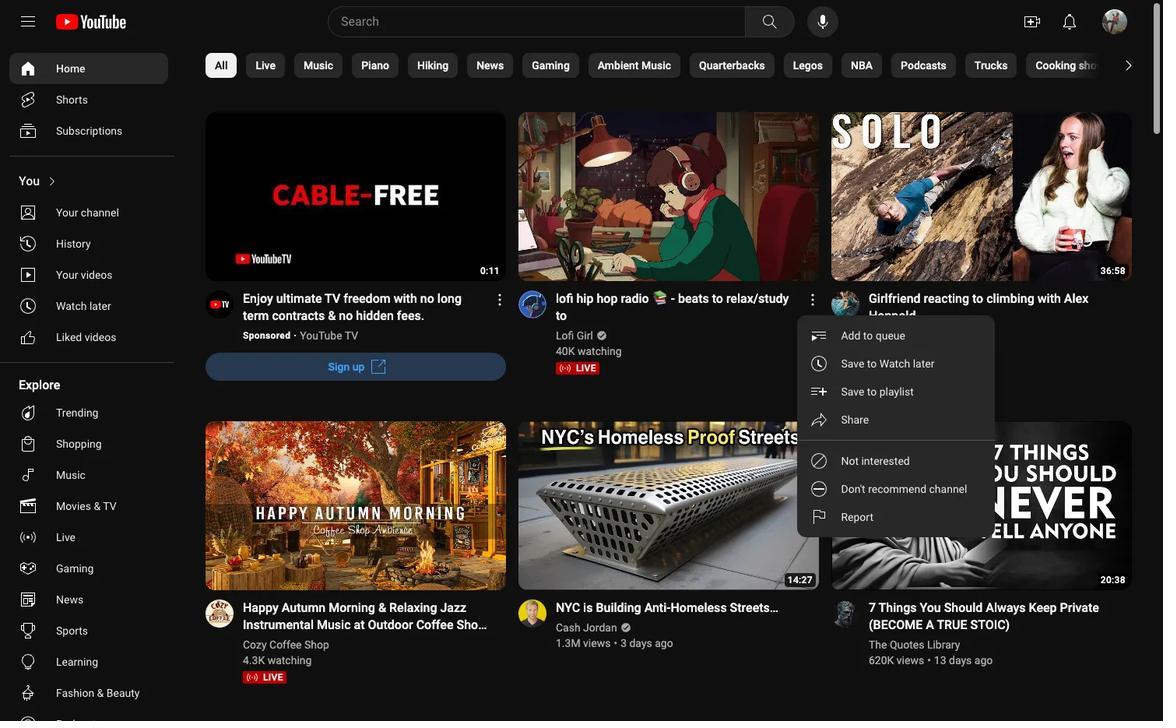 Task type: vqa. For each thing, say whether or not it's contained in the screenshot.
"Send"
no



Task type: locate. For each thing, give the bounding box(es) containing it.
1 horizontal spatial no
[[420, 291, 434, 306]]

autumn
[[282, 601, 326, 616]]

with for no
[[394, 291, 417, 306]]

live down 4.3k
[[263, 672, 283, 683]]

cooking shows
[[1036, 59, 1111, 72]]

1 save from the top
[[841, 358, 865, 370]]

1 vertical spatial views
[[583, 637, 611, 650]]

0 vertical spatial your
[[56, 206, 78, 219]]

& up outdoor
[[378, 601, 386, 616]]

gaming link
[[9, 553, 168, 584], [9, 553, 168, 584]]

1 year ago
[[934, 345, 984, 358]]

later down midtbø at the right top
[[913, 358, 935, 370]]

don't recommend channel option
[[798, 475, 995, 503]]

channel inside option
[[929, 483, 967, 495]]

-
[[671, 291, 675, 306]]

not interested
[[841, 455, 910, 467]]

watch later
[[56, 300, 111, 312]]

tab list
[[206, 44, 1164, 87]]

0 horizontal spatial shop
[[305, 639, 329, 651]]

0 vertical spatial channel
[[81, 206, 119, 219]]

gaming down search 'text box'
[[532, 59, 570, 72]]

gaming down movies
[[56, 562, 94, 575]]

1 vertical spatial channel
[[929, 483, 967, 495]]

0 vertical spatial tv
[[325, 291, 341, 306]]

news up "sports"
[[56, 594, 83, 606]]

keep
[[1029, 601, 1057, 616]]

0 horizontal spatial coffee
[[270, 639, 302, 651]]

interested
[[861, 455, 910, 467]]

& up youtube tv
[[328, 309, 336, 323]]

20 minutes, 38 seconds element
[[1101, 575, 1126, 586]]

0 vertical spatial save
[[841, 358, 865, 370]]

liked videos link
[[9, 322, 168, 353], [9, 322, 168, 353]]

1 horizontal spatial watching
[[578, 345, 622, 358]]

11 seconds element
[[481, 266, 500, 277]]

0 vertical spatial live
[[256, 59, 276, 72]]

list box containing add to queue
[[798, 316, 995, 538]]

live down movies
[[56, 531, 76, 544]]

cozy coffee shop 4.3k watching
[[243, 639, 329, 667]]

channel up history
[[81, 206, 119, 219]]

report option
[[798, 503, 995, 531]]

history link
[[9, 228, 168, 259], [9, 228, 168, 259]]

& inside 'enjoy ultimate tv freedom with no long term contracts & no hidden fees.'
[[328, 309, 336, 323]]

1 vertical spatial news
[[56, 594, 83, 606]]

0 vertical spatial watch
[[56, 300, 87, 312]]

hop
[[597, 291, 618, 306]]

lofi girl
[[556, 330, 593, 342]]

620k
[[869, 654, 894, 667]]

1 vertical spatial live
[[56, 531, 76, 544]]

0 vertical spatial live status
[[556, 362, 600, 375]]

channel
[[81, 206, 119, 219], [929, 483, 967, 495]]

days for should
[[950, 654, 972, 667]]

later up the liked videos
[[89, 300, 111, 312]]

tv down 'enjoy ultimate tv freedom with no long term contracts & no hidden fees.'
[[345, 330, 358, 342]]

0 vertical spatial gaming
[[532, 59, 570, 72]]

channel right recommend
[[929, 483, 967, 495]]

1 vertical spatial shop
[[305, 639, 329, 651]]

watch down 'add to queue' option
[[880, 358, 910, 370]]

views down quotes
[[897, 654, 925, 667]]

ago down nyc is building anti-homeless streets… by cash jordan 1,324,539 views 3 days ago 14 minutes, 27 seconds element
[[655, 637, 673, 650]]

views down magnus midtbø link
[[897, 345, 924, 358]]

live link
[[9, 522, 168, 553], [9, 522, 168, 553]]

7 things you should always keep private (become a true stoic)
[[869, 601, 1100, 633]]

coffee
[[416, 618, 454, 633], [270, 639, 302, 651]]

watch up liked
[[56, 300, 87, 312]]

0 vertical spatial live
[[576, 363, 597, 374]]

learning link
[[9, 647, 168, 678], [9, 647, 168, 678]]

watching
[[578, 345, 622, 358], [268, 654, 312, 667]]

1 vertical spatial your
[[56, 269, 78, 281]]

2 with from the left
[[1038, 291, 1062, 306]]

& inside happy autumn morning & relaxing jazz instrumental music at outdoor coffee shop ambience for working
[[378, 601, 386, 616]]

shop down autumn
[[305, 639, 329, 651]]

shorts
[[56, 93, 88, 106]]

1 horizontal spatial you
[[920, 601, 942, 616]]

with for alex
[[1038, 291, 1062, 306]]

with inside 'enjoy ultimate tv freedom with no long term contracts & no hidden fees.'
[[394, 291, 417, 306]]

live down 40k watching
[[576, 363, 597, 374]]

views
[[897, 345, 924, 358], [583, 637, 611, 650], [897, 654, 925, 667]]

watch inside option
[[880, 358, 910, 370]]

at
[[354, 618, 365, 633]]

recommend
[[868, 483, 927, 495]]

1 horizontal spatial channel
[[929, 483, 967, 495]]

shop down jazz
[[457, 618, 485, 633]]

nyc is building anti-homeless streets…
[[556, 601, 779, 616]]

to right "reacting"
[[973, 291, 984, 306]]

1 horizontal spatial gaming
[[532, 59, 570, 72]]

1 vertical spatial you
[[920, 601, 942, 616]]

live right all
[[256, 59, 276, 72]]

0 horizontal spatial live
[[263, 672, 283, 683]]

0 vertical spatial days
[[630, 637, 653, 650]]

sign up
[[328, 361, 365, 373]]

views down jordan
[[583, 637, 611, 650]]

1 with from the left
[[394, 291, 417, 306]]

news link
[[9, 584, 168, 615], [9, 584, 168, 615]]

save inside save to watch later option
[[841, 358, 865, 370]]

0 horizontal spatial live status
[[243, 672, 287, 684]]

2 vertical spatial ago
[[975, 654, 993, 667]]

working
[[321, 635, 367, 650]]

quotes
[[890, 639, 925, 651]]

0:11 link
[[206, 112, 506, 283]]

save to watch later
[[841, 358, 935, 370]]

watching down the "girl"
[[578, 345, 622, 358]]

1 horizontal spatial later
[[913, 358, 935, 370]]

0 horizontal spatial days
[[630, 637, 653, 650]]

with inside girlfriend reacting to climbing with alex honnold
[[1038, 291, 1062, 306]]

go to channel: youtube tv. image
[[206, 291, 234, 319]]

1 horizontal spatial tv
[[325, 291, 341, 306]]

tv
[[325, 291, 341, 306], [345, 330, 358, 342], [103, 500, 117, 513]]

live status down 40k watching
[[556, 362, 600, 375]]

videos for liked videos
[[85, 331, 116, 344]]

year
[[943, 345, 963, 358]]

long
[[438, 291, 462, 306]]

magnus midtbø link
[[869, 328, 946, 344]]

not
[[841, 455, 859, 467]]

nyc is building anti-homeless streets… link
[[556, 600, 779, 617]]

1 horizontal spatial watch
[[880, 358, 910, 370]]

your videos link
[[9, 259, 168, 291], [9, 259, 168, 291]]

0 vertical spatial views
[[897, 345, 924, 358]]

no up youtube tv
[[339, 309, 353, 323]]

your down history
[[56, 269, 78, 281]]

avatar image image
[[1103, 9, 1128, 34]]

views for things
[[897, 654, 925, 667]]

2 save from the top
[[841, 386, 865, 398]]

1 your from the top
[[56, 206, 78, 219]]

relax/study
[[727, 291, 789, 306]]

with up fees.
[[394, 291, 417, 306]]

1 horizontal spatial with
[[1038, 291, 1062, 306]]

no left the long
[[420, 291, 434, 306]]

morning
[[329, 601, 375, 616]]

cash jordan image
[[519, 600, 547, 628]]

tv for ultimate
[[325, 291, 341, 306]]

jazz
[[440, 601, 467, 616]]

2 your from the top
[[56, 269, 78, 281]]

to left playlist
[[867, 386, 877, 398]]

your for your channel
[[56, 206, 78, 219]]

1 horizontal spatial days
[[950, 654, 972, 667]]

videos up watch later
[[81, 269, 113, 281]]

videos for your videos
[[81, 269, 113, 281]]

1 vertical spatial coffee
[[270, 639, 302, 651]]

coffee down "instrumental"
[[270, 639, 302, 651]]

girlfriend
[[869, 291, 921, 306]]

0 horizontal spatial later
[[89, 300, 111, 312]]

1 vertical spatial no
[[339, 309, 353, 323]]

music
[[304, 59, 333, 72], [642, 59, 671, 72], [56, 469, 86, 481], [317, 618, 351, 633]]

1 vertical spatial videos
[[85, 331, 116, 344]]

true
[[937, 618, 968, 633]]

1 vertical spatial watching
[[268, 654, 312, 667]]

0 vertical spatial shop
[[457, 618, 485, 633]]

0 vertical spatial no
[[420, 291, 434, 306]]

videos
[[81, 269, 113, 281], [85, 331, 116, 344]]

0 vertical spatial you
[[19, 174, 40, 189]]

save up share
[[841, 386, 865, 398]]

0 horizontal spatial watching
[[268, 654, 312, 667]]

0 horizontal spatial tv
[[103, 500, 117, 513]]

1 horizontal spatial live status
[[556, 362, 600, 375]]

0 vertical spatial videos
[[81, 269, 113, 281]]

tv right movies
[[103, 500, 117, 513]]

0 horizontal spatial with
[[394, 291, 417, 306]]

watching down cozy coffee shop "link"
[[268, 654, 312, 667]]

1 horizontal spatial coffee
[[416, 618, 454, 633]]

0 vertical spatial coffee
[[416, 618, 454, 633]]

with left alex
[[1038, 291, 1062, 306]]

days right 13
[[950, 654, 972, 667]]

live for lofi hip hop radio 📚 - beats to relax/study to
[[576, 363, 597, 374]]

to right add
[[863, 330, 873, 342]]

list box
[[798, 316, 995, 538]]

honnold
[[869, 309, 916, 323]]

📚
[[652, 291, 668, 306]]

your up history
[[56, 206, 78, 219]]

relaxing
[[390, 601, 437, 616]]

1 vertical spatial tv
[[345, 330, 358, 342]]

0 horizontal spatial gaming
[[56, 562, 94, 575]]

term
[[243, 309, 269, 323]]

playlist
[[880, 386, 914, 398]]

news right hiking
[[477, 59, 504, 72]]

fashion & beauty link
[[9, 678, 168, 709], [9, 678, 168, 709]]

save to watch later option
[[798, 350, 995, 378]]

ago down the stoic)
[[975, 654, 993, 667]]

tv for &
[[103, 500, 117, 513]]

later
[[89, 300, 111, 312], [913, 358, 935, 370]]

1 horizontal spatial live
[[576, 363, 597, 374]]

nyc
[[556, 601, 580, 616]]

live status
[[556, 362, 600, 375], [243, 672, 287, 684]]

save down add
[[841, 358, 865, 370]]

1 vertical spatial live
[[263, 672, 283, 683]]

music inside happy autumn morning & relaxing jazz instrumental music at outdoor coffee shop ambience for working
[[317, 618, 351, 633]]

stoic)
[[971, 618, 1010, 633]]

1 vertical spatial days
[[950, 654, 972, 667]]

coffee down jazz
[[416, 618, 454, 633]]

nyc is building anti-homeless streets… by cash jordan 1,324,539 views 3 days ago 14 minutes, 27 seconds element
[[556, 600, 779, 617]]

home
[[56, 62, 85, 75]]

2 vertical spatial views
[[897, 654, 925, 667]]

music up 'working'
[[317, 618, 351, 633]]

ago right year
[[966, 345, 984, 358]]

save for save to playlist
[[841, 386, 865, 398]]

days right 3
[[630, 637, 653, 650]]

1 vertical spatial watch
[[880, 358, 910, 370]]

trucks
[[975, 59, 1008, 72]]

1 horizontal spatial shop
[[457, 618, 485, 633]]

0 vertical spatial news
[[477, 59, 504, 72]]

0:11
[[481, 266, 500, 277]]

ad - enjoy ultimate tv freedom with no long term contracts & no hidden fees. - 11 seconds - watch across your devices and start streaming the tv you love. - youtube tv - play video element
[[243, 291, 488, 325]]

1 vertical spatial live status
[[243, 672, 287, 684]]

14 minutes, 27 seconds element
[[788, 575, 813, 586]]

1 vertical spatial later
[[913, 358, 935, 370]]

cozy
[[243, 639, 267, 651]]

save inside 'save to playlist' option
[[841, 386, 865, 398]]

videos right liked
[[85, 331, 116, 344]]

lofi hip hop radio 📚 - beats to relax/study to
[[556, 291, 789, 323]]

1 vertical spatial ago
[[655, 637, 673, 650]]

0 vertical spatial later
[[89, 300, 111, 312]]

shop inside cozy coffee shop 4.3k watching
[[305, 639, 329, 651]]

620k views
[[869, 654, 925, 667]]

tv inside 'enjoy ultimate tv freedom with no long term contracts & no hidden fees.'
[[325, 291, 341, 306]]

magnus midtbø image
[[832, 291, 860, 319]]

to down the add to queue
[[867, 358, 877, 370]]

1 vertical spatial save
[[841, 386, 865, 398]]

beats
[[678, 291, 709, 306]]

None search field
[[300, 6, 798, 37]]

to
[[712, 291, 724, 306], [973, 291, 984, 306], [556, 309, 567, 323], [863, 330, 873, 342], [867, 358, 877, 370], [867, 386, 877, 398]]

sports link
[[9, 615, 168, 647], [9, 615, 168, 647]]

2 horizontal spatial tv
[[345, 330, 358, 342]]

0 horizontal spatial no
[[339, 309, 353, 323]]

0 vertical spatial ago
[[966, 345, 984, 358]]

1.3m
[[556, 637, 581, 650]]

live status down 4.3k
[[243, 672, 287, 684]]

tv right 'ultimate'
[[325, 291, 341, 306]]

the quotes library link
[[869, 637, 962, 653]]

your
[[56, 206, 78, 219], [56, 269, 78, 281]]

live
[[576, 363, 597, 374], [263, 672, 283, 683]]

outdoor
[[368, 618, 413, 633]]

2 vertical spatial tv
[[103, 500, 117, 513]]

don't
[[841, 483, 866, 495]]

live status for happy autumn morning & relaxing jazz instrumental music at outdoor coffee shop ambience for working
[[243, 672, 287, 684]]



Task type: describe. For each thing, give the bounding box(es) containing it.
36 minutes, 58 seconds element
[[1101, 266, 1126, 277]]

shopping
[[56, 438, 102, 450]]

enjoy ultimate tv freedom with no long term contracts & no hidden fees.
[[243, 291, 462, 323]]

liked videos
[[56, 331, 116, 344]]

views for reacting
[[897, 345, 924, 358]]

explore
[[19, 378, 60, 393]]

coffee inside cozy coffee shop 4.3k watching
[[270, 639, 302, 651]]

ago for anti-
[[655, 637, 673, 650]]

fashion & beauty
[[56, 687, 140, 699]]

1 vertical spatial gaming
[[56, 562, 94, 575]]

4.3k
[[243, 654, 265, 667]]

to right beats
[[712, 291, 724, 306]]

& left beauty
[[97, 687, 104, 699]]

happy autumn morning & relaxing jazz instrumental music at outdoor coffee shop ambience for working by cozy coffee shop 1,780,405 views element
[[243, 600, 488, 650]]

ambience
[[243, 635, 299, 650]]

anti-
[[645, 601, 671, 616]]

to inside girlfriend reacting to climbing with alex honnold
[[973, 291, 984, 306]]

instrumental
[[243, 618, 314, 633]]

your videos
[[56, 269, 113, 281]]

sign up link
[[206, 353, 506, 381]]

the
[[869, 639, 888, 651]]

save to playlist
[[841, 386, 914, 398]]

add to queue option
[[798, 322, 995, 350]]

always
[[986, 601, 1026, 616]]

lofi hip hop radio 📚 - beats to relax/study to by lofi girl 299,617,567 views element
[[556, 291, 801, 325]]

legos
[[794, 59, 823, 72]]

youtube tv
[[300, 330, 358, 342]]

0 horizontal spatial live
[[56, 531, 76, 544]]

fashion
[[56, 687, 94, 699]]

things
[[879, 601, 917, 616]]

trending
[[56, 407, 99, 419]]

14:27 link
[[519, 421, 819, 592]]

sign
[[328, 361, 350, 373]]

20:38
[[1101, 575, 1126, 586]]

go to channel: youtube tv. element
[[300, 330, 358, 342]]

radio
[[621, 291, 649, 306]]

3
[[621, 637, 627, 650]]

jordan
[[583, 622, 617, 634]]

Search text field
[[341, 12, 742, 32]]

cozy coffee shop image
[[206, 600, 234, 628]]

movies
[[56, 500, 91, 513]]

shop inside happy autumn morning & relaxing jazz instrumental music at outdoor coffee shop ambience for working
[[457, 618, 485, 633]]

hiking
[[418, 59, 449, 72]]

to inside option
[[867, 358, 877, 370]]

7
[[869, 601, 876, 616]]

13
[[935, 654, 947, 667]]

share
[[841, 414, 869, 426]]

report
[[841, 511, 874, 524]]

nba
[[851, 59, 873, 72]]

ambient
[[598, 59, 639, 72]]

cash
[[556, 622, 581, 634]]

lofi girl image
[[519, 291, 547, 319]]

learning
[[56, 656, 98, 668]]

7 things you should always keep private (become a true stoic) link
[[869, 600, 1114, 634]]

liked
[[56, 331, 82, 344]]

music up movies
[[56, 469, 86, 481]]

0 vertical spatial watching
[[578, 345, 622, 358]]

girl
[[577, 330, 593, 342]]

share option
[[798, 406, 995, 434]]

happy
[[243, 601, 279, 616]]

cash jordan link
[[556, 620, 619, 636]]

music right ambient
[[642, 59, 671, 72]]

contracts
[[272, 309, 325, 323]]

40k watching
[[556, 345, 622, 358]]

ultimate
[[276, 291, 322, 306]]

7 things you should always keep private  (become a true stoic) by the quotes library 620,566 views 13 days ago 20 minutes element
[[869, 600, 1114, 634]]

0 horizontal spatial channel
[[81, 206, 119, 219]]

cooking
[[1036, 59, 1077, 72]]

0 horizontal spatial you
[[19, 174, 40, 189]]

1 horizontal spatial live
[[256, 59, 276, 72]]

quarterbacks
[[700, 59, 766, 72]]

14:27
[[788, 575, 813, 586]]

youtube
[[300, 330, 342, 342]]

ago for should
[[975, 654, 993, 667]]

homeless
[[671, 601, 727, 616]]

tab list containing all
[[206, 44, 1164, 87]]

girlfriend reacting to climbing with alex honnold
[[869, 291, 1089, 323]]

girlfriend reacting to climbing with alex honnold by magnus midtbø 2,985,267 views 1 year ago 36 minutes from your watch later playlist element
[[869, 291, 1114, 325]]

to down lofi
[[556, 309, 567, 323]]

watching inside cozy coffee shop 4.3k watching
[[268, 654, 312, 667]]

beauty
[[107, 687, 140, 699]]

midtbø
[[911, 330, 945, 342]]

36:58 link
[[832, 112, 1133, 283]]

queue
[[876, 330, 905, 342]]

subscriptions
[[56, 125, 123, 137]]

cash jordan
[[556, 622, 617, 634]]

lofi
[[556, 291, 574, 306]]

ago for climbing
[[966, 345, 984, 358]]

0 horizontal spatial news
[[56, 594, 83, 606]]

1
[[934, 345, 940, 358]]

not interested option
[[798, 447, 995, 475]]

fees.
[[397, 309, 425, 323]]

a
[[926, 618, 935, 633]]

music left piano
[[304, 59, 333, 72]]

save to playlist option
[[798, 378, 995, 406]]

magnus midtbø
[[869, 330, 945, 342]]

shows
[[1079, 59, 1111, 72]]

history
[[56, 238, 91, 250]]

coffee inside happy autumn morning & relaxing jazz instrumental music at outdoor coffee shop ambience for working
[[416, 618, 454, 633]]

reacting
[[924, 291, 970, 306]]

0 horizontal spatial watch
[[56, 300, 87, 312]]

& right movies
[[94, 500, 101, 513]]

save for save to watch later
[[841, 358, 865, 370]]

your for your videos
[[56, 269, 78, 281]]

streets…
[[730, 601, 779, 616]]

magnus
[[869, 330, 908, 342]]

views for is
[[583, 637, 611, 650]]

the quotes library
[[869, 639, 961, 651]]

ambient music
[[598, 59, 671, 72]]

live status for lofi hip hop radio 📚 - beats to relax/study to
[[556, 362, 600, 375]]

building
[[596, 601, 642, 616]]

Sign up text field
[[328, 361, 365, 373]]

should
[[945, 601, 983, 616]]

live for happy autumn morning & relaxing jazz instrumental music at outdoor coffee shop ambience for working
[[263, 672, 283, 683]]

up
[[353, 361, 365, 373]]

20:38 link
[[832, 421, 1133, 592]]

gaming inside tab list
[[532, 59, 570, 72]]

days for anti-
[[630, 637, 653, 650]]

private
[[1061, 601, 1100, 616]]

sports
[[56, 625, 88, 637]]

later inside option
[[913, 358, 935, 370]]

you inside the 7 things you should always keep private (become a true stoic)
[[920, 601, 942, 616]]

movies & tv
[[56, 500, 117, 513]]

climbing
[[987, 291, 1035, 306]]

3 days ago
[[621, 637, 673, 650]]

happy autumn morning & relaxing jazz instrumental music at outdoor coffee shop ambience for working
[[243, 601, 485, 650]]

hip
[[577, 291, 594, 306]]

1 horizontal spatial news
[[477, 59, 504, 72]]

1.3m views
[[556, 637, 611, 650]]

the quotes library image
[[832, 600, 860, 628]]



